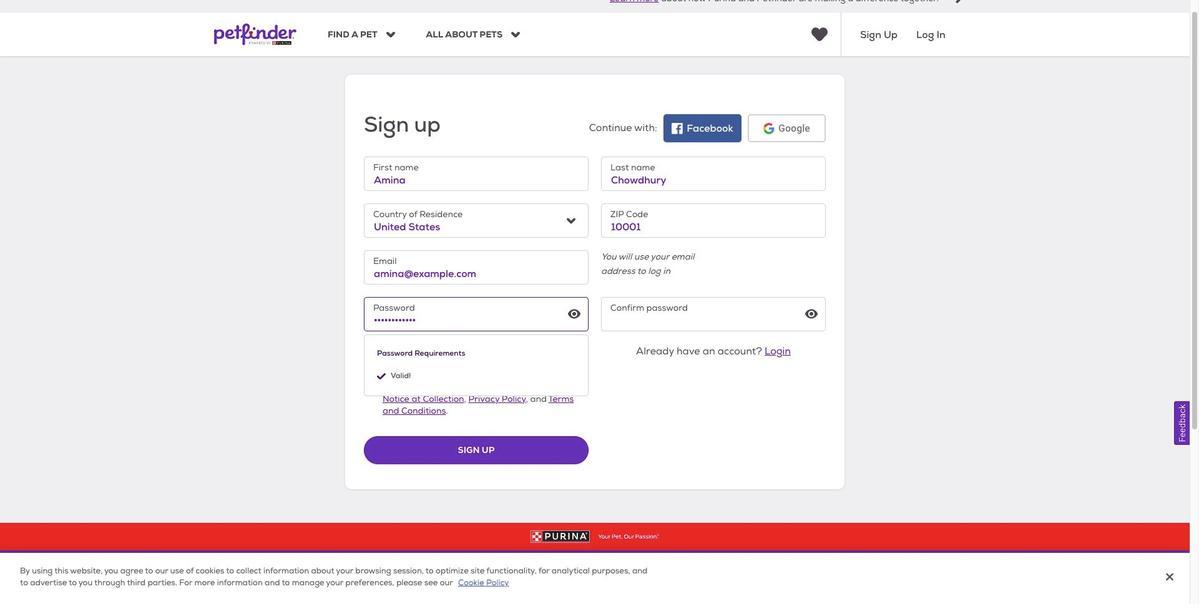 Task type: describe. For each thing, give the bounding box(es) containing it.
ZIP Code text field
[[601, 204, 826, 238]]

privacy alert dialog
[[0, 553, 1190, 605]]



Task type: locate. For each thing, give the bounding box(es) containing it.
0 vertical spatial petfinder home image
[[214, 13, 297, 56]]

purina your pet, our passion image
[[0, 531, 1190, 544]]

None password field
[[364, 297, 589, 332], [601, 297, 826, 332], [364, 297, 589, 332], [601, 297, 826, 332]]

petfinder home image
[[214, 13, 297, 56], [214, 577, 293, 599]]

2 petfinder home image from the top
[[214, 577, 293, 599]]

footer
[[0, 524, 1190, 605]]

1 vertical spatial petfinder home image
[[214, 577, 293, 599]]

1 petfinder home image from the top
[[214, 13, 297, 56]]

None email field
[[364, 251, 589, 285]]

None text field
[[364, 157, 589, 191], [601, 157, 826, 191], [364, 157, 589, 191], [601, 157, 826, 191]]



Task type: vqa. For each thing, say whether or not it's contained in the screenshot.
the middle 22512 icon
no



